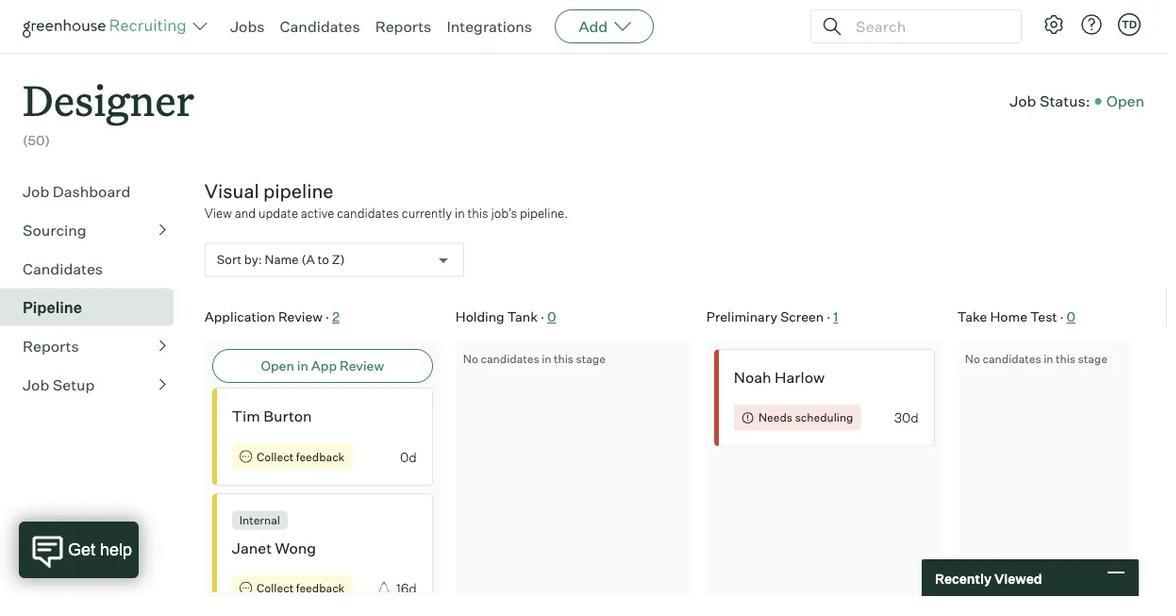 Task type: describe. For each thing, give the bounding box(es) containing it.
job for job dashboard
[[23, 182, 49, 201]]

1 collect feedback from the top
[[257, 449, 345, 463]]

jobs link
[[230, 17, 265, 36]]

dashboard
[[53, 182, 130, 201]]

add
[[579, 17, 608, 36]]

recently viewed
[[935, 570, 1043, 587]]

this for take
[[1056, 351, 1076, 365]]

1 vertical spatial reports
[[23, 337, 79, 356]]

no candidates in this stage for test
[[965, 351, 1108, 365]]

in down test
[[1044, 351, 1054, 365]]

internal
[[240, 513, 280, 527]]

scheduling
[[795, 410, 854, 424]]

0 vertical spatial review
[[278, 308, 323, 325]]

visual
[[205, 179, 259, 203]]

application review · 2
[[205, 308, 340, 325]]

recently
[[935, 570, 992, 587]]

job dashboard
[[23, 182, 130, 201]]

screen
[[781, 308, 824, 325]]

stage for holding tank · 0
[[576, 351, 606, 365]]

home
[[990, 308, 1028, 325]]

2 collect feedback from the top
[[257, 581, 345, 595]]

pipeline
[[263, 179, 334, 203]]

to
[[318, 252, 329, 268]]

2 collect from the top
[[257, 581, 294, 595]]

30d
[[894, 409, 919, 426]]

job dashboard link
[[23, 180, 166, 203]]

0d
[[400, 448, 417, 465]]

· for review
[[326, 308, 329, 325]]

holding tank · 0
[[456, 308, 556, 325]]

noah harlow
[[734, 368, 825, 387]]

test
[[1031, 308, 1058, 325]]

needs scheduling
[[759, 410, 854, 424]]

job setup link
[[23, 373, 166, 396]]

1
[[834, 308, 838, 325]]

2 0 from the left
[[1067, 308, 1076, 325]]

update
[[259, 205, 298, 221]]

1 horizontal spatial reports
[[375, 17, 432, 36]]

name
[[265, 252, 299, 268]]

sort by: name (a to z)
[[217, 252, 345, 268]]

and
[[235, 205, 256, 221]]

open for open in app review
[[261, 357, 294, 374]]

1 feedback from the top
[[296, 449, 345, 463]]

in inside open in app review link
[[297, 357, 308, 374]]

status:
[[1040, 92, 1091, 111]]

1 vertical spatial candidates
[[23, 259, 103, 278]]

4 · from the left
[[1060, 308, 1064, 325]]

add button
[[555, 9, 654, 43]]

open in app review link
[[212, 349, 433, 383]]

visual pipeline view and update active candidates currently in this job's pipeline.
[[205, 179, 568, 221]]

view
[[205, 205, 232, 221]]

active
[[301, 205, 334, 221]]

z)
[[332, 252, 345, 268]]

candidates for holding
[[481, 351, 539, 365]]

tim
[[232, 407, 260, 425]]

designer
[[23, 72, 194, 127]]

in inside visual pipeline view and update active candidates currently in this job's pipeline.
[[455, 205, 465, 221]]

16d
[[396, 580, 417, 596]]

take home test · 0
[[958, 308, 1076, 325]]

by:
[[244, 252, 262, 268]]

· for tank
[[541, 308, 545, 325]]

no candidates in this stage for ·
[[463, 351, 606, 365]]



Task type: vqa. For each thing, say whether or not it's contained in the screenshot.
the bottom feedback
yes



Task type: locate. For each thing, give the bounding box(es) containing it.
feedback down burton
[[296, 449, 345, 463]]

harlow
[[775, 368, 825, 387]]

reports link left integrations
[[375, 17, 432, 36]]

setup
[[53, 375, 95, 394]]

collect feedback down burton
[[257, 449, 345, 463]]

0 horizontal spatial this
[[468, 205, 489, 221]]

reports left integrations
[[375, 17, 432, 36]]

· right tank
[[541, 308, 545, 325]]

3 · from the left
[[827, 308, 831, 325]]

no down holding
[[463, 351, 478, 365]]

1 no from the left
[[463, 351, 478, 365]]

this inside visual pipeline view and update active candidates currently in this job's pipeline.
[[468, 205, 489, 221]]

0 horizontal spatial candidates
[[337, 205, 399, 221]]

candidates inside visual pipeline view and update active candidates currently in this job's pipeline.
[[337, 205, 399, 221]]

job status:
[[1010, 92, 1091, 111]]

collect down tim burton
[[257, 449, 294, 463]]

reports link down pipeline 'link'
[[23, 335, 166, 357]]

job's
[[491, 205, 517, 221]]

1 horizontal spatial no
[[965, 351, 981, 365]]

job for job status:
[[1010, 92, 1037, 111]]

designer link
[[23, 53, 194, 131]]

1 horizontal spatial no candidates in this stage
[[965, 351, 1108, 365]]

configure image
[[1043, 13, 1066, 36]]

1 vertical spatial job
[[23, 182, 49, 201]]

sort
[[217, 252, 242, 268]]

1 vertical spatial collect feedback
[[257, 581, 345, 595]]

1 horizontal spatial reports link
[[375, 17, 432, 36]]

0 vertical spatial open
[[1107, 92, 1145, 111]]

tank
[[508, 308, 538, 325]]

(50)
[[23, 132, 50, 149]]

0 right test
[[1067, 308, 1076, 325]]

reports
[[375, 17, 432, 36], [23, 337, 79, 356]]

1 horizontal spatial stage
[[1078, 351, 1108, 365]]

no candidates in this stage down tank
[[463, 351, 606, 365]]

0 horizontal spatial reports
[[23, 337, 79, 356]]

job left setup
[[23, 375, 49, 394]]

candidates
[[337, 205, 399, 221], [481, 351, 539, 365], [983, 351, 1042, 365]]

needs
[[759, 410, 793, 424]]

job up sourcing
[[23, 182, 49, 201]]

0 vertical spatial candidates
[[280, 17, 360, 36]]

2 · from the left
[[541, 308, 545, 325]]

td button
[[1118, 13, 1141, 36]]

· right test
[[1060, 308, 1064, 325]]

review left the "2"
[[278, 308, 323, 325]]

greenhouse recruiting image
[[23, 15, 193, 38]]

2 no candidates in this stage from the left
[[965, 351, 1108, 365]]

0 vertical spatial reports
[[375, 17, 432, 36]]

holding
[[456, 308, 505, 325]]

candidates link
[[280, 17, 360, 36], [23, 257, 166, 280]]

· left 1
[[827, 308, 831, 325]]

no down take
[[965, 351, 981, 365]]

this down test
[[1056, 351, 1076, 365]]

viewed
[[995, 570, 1043, 587]]

1 horizontal spatial 0
[[1067, 308, 1076, 325]]

·
[[326, 308, 329, 325], [541, 308, 545, 325], [827, 308, 831, 325], [1060, 308, 1064, 325]]

pipeline.
[[520, 205, 568, 221]]

1 horizontal spatial review
[[340, 357, 384, 374]]

no
[[463, 351, 478, 365], [965, 351, 981, 365]]

1 no candidates in this stage from the left
[[463, 351, 606, 365]]

application
[[205, 308, 275, 325]]

candidates
[[280, 17, 360, 36], [23, 259, 103, 278]]

open for open
[[1107, 92, 1145, 111]]

0 horizontal spatial no
[[463, 351, 478, 365]]

0 right tank
[[547, 308, 556, 325]]

this
[[468, 205, 489, 221], [554, 351, 574, 365], [1056, 351, 1076, 365]]

2
[[332, 308, 340, 325]]

0 horizontal spatial open
[[261, 357, 294, 374]]

2 feedback from the top
[[296, 581, 345, 595]]

stage
[[576, 351, 606, 365], [1078, 351, 1108, 365]]

pipeline link
[[23, 296, 166, 319]]

1 vertical spatial review
[[340, 357, 384, 374]]

0 vertical spatial reports link
[[375, 17, 432, 36]]

1 vertical spatial feedback
[[296, 581, 345, 595]]

janet
[[232, 538, 272, 557]]

designer (50)
[[23, 72, 194, 149]]

1 vertical spatial reports link
[[23, 335, 166, 357]]

preliminary screen · 1
[[707, 308, 838, 325]]

job for job setup
[[23, 375, 49, 394]]

noah
[[734, 368, 772, 387]]

job left status:
[[1010, 92, 1037, 111]]

open
[[1107, 92, 1145, 111], [261, 357, 294, 374]]

2 stage from the left
[[1078, 351, 1108, 365]]

0 vertical spatial job
[[1010, 92, 1037, 111]]

0 horizontal spatial review
[[278, 308, 323, 325]]

1 horizontal spatial this
[[554, 351, 574, 365]]

candidates link up pipeline 'link'
[[23, 257, 166, 280]]

1 horizontal spatial candidates link
[[280, 17, 360, 36]]

candidates down sourcing
[[23, 259, 103, 278]]

feedback down the wong
[[296, 581, 345, 595]]

1 stage from the left
[[576, 351, 606, 365]]

burton
[[263, 407, 312, 425]]

open in app review
[[261, 357, 384, 374]]

(a
[[301, 252, 315, 268]]

tim burton
[[232, 407, 312, 425]]

collect feedback
[[257, 449, 345, 463], [257, 581, 345, 595]]

open inside open in app review link
[[261, 357, 294, 374]]

0 vertical spatial collect feedback
[[257, 449, 345, 463]]

td
[[1122, 18, 1137, 31]]

this left job's at the top of the page
[[468, 205, 489, 221]]

jobs
[[230, 17, 265, 36]]

review right app
[[340, 357, 384, 374]]

take
[[958, 308, 988, 325]]

0 horizontal spatial no candidates in this stage
[[463, 351, 606, 365]]

open right status:
[[1107, 92, 1145, 111]]

2 vertical spatial job
[[23, 375, 49, 394]]

1 vertical spatial candidates link
[[23, 257, 166, 280]]

candidates right active
[[337, 205, 399, 221]]

in down holding tank · 0 on the left
[[542, 351, 552, 365]]

preliminary
[[707, 308, 778, 325]]

in
[[455, 205, 465, 221], [542, 351, 552, 365], [1044, 351, 1054, 365], [297, 357, 308, 374]]

open left app
[[261, 357, 294, 374]]

in right currently
[[455, 205, 465, 221]]

1 0 from the left
[[547, 308, 556, 325]]

pipeline
[[23, 298, 82, 317]]

janet wong
[[232, 538, 316, 557]]

reports down pipeline
[[23, 337, 79, 356]]

0 horizontal spatial candidates
[[23, 259, 103, 278]]

integrations
[[447, 17, 532, 36]]

this down holding tank · 0 on the left
[[554, 351, 574, 365]]

collect feedback down the wong
[[257, 581, 345, 595]]

job
[[1010, 92, 1037, 111], [23, 182, 49, 201], [23, 375, 49, 394]]

0 vertical spatial collect
[[257, 449, 294, 463]]

0 vertical spatial feedback
[[296, 449, 345, 463]]

candidates for take
[[983, 351, 1042, 365]]

no candidates in this stage
[[463, 351, 606, 365], [965, 351, 1108, 365]]

0 horizontal spatial 0
[[547, 308, 556, 325]]

wong
[[275, 538, 316, 557]]

td button
[[1115, 9, 1145, 40]]

1 horizontal spatial open
[[1107, 92, 1145, 111]]

0 horizontal spatial stage
[[576, 351, 606, 365]]

1 horizontal spatial candidates
[[481, 351, 539, 365]]

review
[[278, 308, 323, 325], [340, 357, 384, 374]]

candidates down the home
[[983, 351, 1042, 365]]

· left the "2"
[[326, 308, 329, 325]]

candidates link right jobs
[[280, 17, 360, 36]]

collect
[[257, 449, 294, 463], [257, 581, 294, 595]]

no for holding
[[463, 351, 478, 365]]

0 horizontal spatial candidates link
[[23, 257, 166, 280]]

1 collect from the top
[[257, 449, 294, 463]]

reports link
[[375, 17, 432, 36], [23, 335, 166, 357]]

app
[[311, 357, 337, 374]]

no candidates in this stage down test
[[965, 351, 1108, 365]]

candidates right jobs
[[280, 17, 360, 36]]

· for screen
[[827, 308, 831, 325]]

currently
[[402, 205, 452, 221]]

1 vertical spatial collect
[[257, 581, 294, 595]]

stage for take home test · 0
[[1078, 351, 1108, 365]]

0 horizontal spatial reports link
[[23, 335, 166, 357]]

1 horizontal spatial candidates
[[280, 17, 360, 36]]

2 horizontal spatial candidates
[[983, 351, 1042, 365]]

integrations link
[[447, 17, 532, 36]]

collect down janet wong at the left bottom
[[257, 581, 294, 595]]

0
[[547, 308, 556, 325], [1067, 308, 1076, 325]]

0 vertical spatial candidates link
[[280, 17, 360, 36]]

job setup
[[23, 375, 95, 394]]

1 vertical spatial open
[[261, 357, 294, 374]]

no for take
[[965, 351, 981, 365]]

sourcing link
[[23, 219, 166, 241]]

feedback
[[296, 449, 345, 463], [296, 581, 345, 595]]

candidates down holding tank · 0 on the left
[[481, 351, 539, 365]]

sourcing
[[23, 221, 86, 239]]

2 no from the left
[[965, 351, 981, 365]]

1 · from the left
[[326, 308, 329, 325]]

Search text field
[[851, 13, 1004, 40]]

in left app
[[297, 357, 308, 374]]

this for holding
[[554, 351, 574, 365]]

2 horizontal spatial this
[[1056, 351, 1076, 365]]



